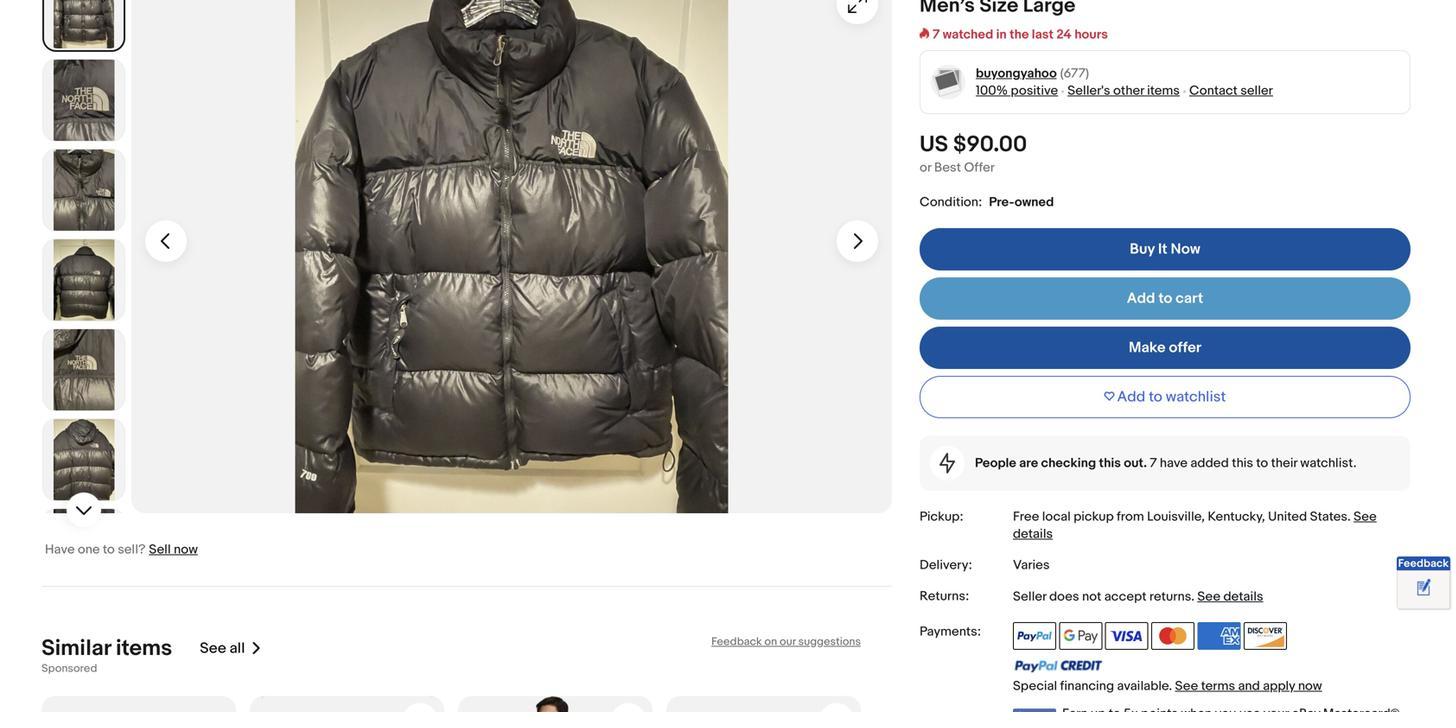 Task type: describe. For each thing, give the bounding box(es) containing it.
see details
[[1013, 509, 1377, 542]]

to left the cart
[[1159, 290, 1173, 308]]

see all link
[[200, 636, 262, 662]]

buyongyahoo
[[976, 66, 1057, 81]]

buy it now
[[1130, 240, 1201, 259]]

pickup:
[[920, 509, 964, 525]]

delivery:
[[920, 558, 973, 573]]

payments:
[[920, 624, 982, 640]]

buyongyahoo image
[[931, 64, 966, 100]]

to right one
[[103, 542, 115, 558]]

(677)
[[1061, 66, 1090, 81]]

all
[[230, 640, 245, 658]]

watchlist.
[[1301, 456, 1357, 471]]

add to cart
[[1127, 290, 1204, 308]]

with details__icon image
[[940, 453, 956, 474]]

feedback on our suggestions
[[712, 636, 861, 649]]

add to cart link
[[920, 278, 1411, 320]]

the
[[1010, 27, 1029, 42]]

watchlist
[[1166, 388, 1227, 406]]

see left "all"
[[200, 640, 226, 658]]

in
[[997, 27, 1007, 42]]

buyongyahoo (677)
[[976, 66, 1090, 81]]

paypal image
[[1013, 623, 1057, 650]]

1 this from the left
[[1100, 456, 1121, 471]]

feedback for feedback
[[1399, 557, 1450, 571]]

picture 4 of 12 image
[[43, 240, 125, 321]]

1 vertical spatial now
[[1299, 679, 1323, 694]]

hours
[[1075, 27, 1109, 42]]

local
[[1043, 509, 1071, 525]]

it
[[1159, 240, 1168, 259]]

last
[[1032, 27, 1054, 42]]

make offer
[[1129, 339, 1202, 357]]

google pay image
[[1060, 623, 1103, 650]]

seller
[[1241, 83, 1274, 99]]

master card image
[[1152, 623, 1195, 650]]

7 watched in the last 24 hours
[[933, 27, 1109, 42]]

1 horizontal spatial .
[[1348, 509, 1351, 525]]

special
[[1013, 679, 1058, 694]]

details inside see details
[[1013, 527, 1053, 542]]

sell?
[[118, 542, 146, 558]]

people are checking this out. 7 have added this to their watchlist.
[[975, 456, 1357, 471]]

0 horizontal spatial items
[[116, 636, 172, 662]]

see terms and apply now link
[[1176, 679, 1323, 694]]

buy
[[1130, 240, 1155, 259]]

apply
[[1264, 679, 1296, 694]]

make offer link
[[920, 327, 1411, 369]]

ebay mastercard image
[[1013, 709, 1057, 713]]

1 horizontal spatial details
[[1224, 589, 1264, 605]]

have one to sell? sell now
[[45, 542, 198, 558]]

states
[[1311, 509, 1348, 525]]

offer
[[1169, 339, 1202, 357]]

see details link for .
[[1198, 589, 1264, 605]]

sell
[[149, 542, 171, 558]]

see left terms
[[1176, 679, 1199, 694]]

picture 3 of 12 image
[[43, 150, 125, 231]]

100%
[[976, 83, 1008, 99]]

on
[[765, 636, 778, 649]]

united
[[1269, 509, 1308, 525]]

buy it now link
[[920, 228, 1411, 271]]

pre-
[[990, 195, 1015, 210]]

sponsored
[[42, 662, 97, 676]]

add to watchlist
[[1118, 388, 1227, 406]]

add for add to cart
[[1127, 290, 1156, 308]]

to left their
[[1257, 456, 1269, 471]]

free
[[1013, 509, 1040, 525]]

american express image
[[1198, 623, 1241, 650]]

discover image
[[1244, 623, 1287, 650]]

people
[[975, 456, 1017, 471]]

varies
[[1013, 558, 1050, 573]]

contact seller
[[1190, 83, 1274, 99]]

not
[[1083, 589, 1102, 605]]

accept
[[1105, 589, 1147, 605]]

2 this from the left
[[1232, 456, 1254, 471]]

cart
[[1176, 290, 1204, 308]]

100% positive
[[976, 83, 1059, 99]]

one
[[78, 542, 100, 558]]

picture 1 of 12 image
[[44, 0, 124, 50]]

have
[[45, 542, 75, 558]]

out.
[[1124, 456, 1148, 471]]

are
[[1020, 456, 1039, 471]]

seller's other items
[[1068, 83, 1180, 99]]

$90.00
[[954, 131, 1028, 158]]

us $90.00 or best offer
[[920, 131, 1028, 175]]

the north face nuptse 700 puffer jacket black men's size large - picture 1 of 12 image
[[131, 0, 892, 514]]

suggestions
[[799, 636, 861, 649]]

owned
[[1015, 195, 1054, 210]]

visa image
[[1106, 623, 1149, 650]]



Task type: locate. For each thing, give the bounding box(es) containing it.
. down watchlist.
[[1348, 509, 1351, 525]]

us
[[920, 131, 949, 158]]

does
[[1050, 589, 1080, 605]]

details up discover 'image'
[[1224, 589, 1264, 605]]

sell now link
[[149, 542, 198, 558]]

7
[[933, 27, 940, 42], [1150, 456, 1157, 471]]

1 vertical spatial feedback
[[712, 636, 762, 649]]

1 horizontal spatial feedback
[[1399, 557, 1450, 571]]

see right returns
[[1198, 589, 1221, 605]]

see details link for kentucky,
[[1013, 509, 1377, 542]]

and
[[1239, 679, 1261, 694]]

now right apply
[[1299, 679, 1323, 694]]

24
[[1057, 27, 1072, 42]]

financing
[[1061, 679, 1115, 694]]

1 vertical spatial 7
[[1150, 456, 1157, 471]]

this
[[1100, 456, 1121, 471], [1232, 456, 1254, 471]]

1 vertical spatial details
[[1224, 589, 1264, 605]]

see details link down added
[[1013, 509, 1377, 542]]

0 vertical spatial feedback
[[1399, 557, 1450, 571]]

returns:
[[920, 589, 970, 605]]

0 horizontal spatial details
[[1013, 527, 1053, 542]]

1 vertical spatial see details link
[[1198, 589, 1264, 605]]

special financing available. see terms and apply now
[[1013, 679, 1323, 694]]

items
[[1148, 83, 1180, 99], [116, 636, 172, 662]]

Sponsored text field
[[42, 662, 97, 676]]

similar
[[42, 636, 111, 662]]

available.
[[1118, 679, 1173, 694]]

have
[[1160, 456, 1188, 471]]

free local pickup from louisville, kentucky, united states .
[[1013, 509, 1354, 525]]

0 horizontal spatial this
[[1100, 456, 1121, 471]]

. up master card "image"
[[1192, 589, 1195, 605]]

details
[[1013, 527, 1053, 542], [1224, 589, 1264, 605]]

1 horizontal spatial this
[[1232, 456, 1254, 471]]

kentucky,
[[1208, 509, 1266, 525]]

seller does not accept returns . see details
[[1013, 589, 1264, 605]]

other
[[1114, 83, 1145, 99]]

1 vertical spatial .
[[1192, 589, 1195, 605]]

buyongyahoo link
[[976, 65, 1057, 82]]

details down free
[[1013, 527, 1053, 542]]

0 vertical spatial see details link
[[1013, 509, 1377, 542]]

feedback on our suggestions link
[[712, 636, 861, 649]]

feedback
[[1399, 557, 1450, 571], [712, 636, 762, 649]]

now right sell
[[174, 542, 198, 558]]

0 horizontal spatial .
[[1192, 589, 1195, 605]]

make
[[1129, 339, 1166, 357]]

picture 6 of 12 image
[[43, 419, 125, 501]]

1 vertical spatial add
[[1118, 388, 1146, 406]]

add for add to watchlist
[[1118, 388, 1146, 406]]

contact seller link
[[1190, 83, 1274, 99]]

0 horizontal spatial now
[[174, 542, 198, 558]]

items right similar
[[116, 636, 172, 662]]

picture 2 of 12 image
[[43, 60, 125, 141]]

items right the other
[[1148, 83, 1180, 99]]

best
[[935, 160, 962, 175]]

or
[[920, 160, 932, 175]]

their
[[1272, 456, 1298, 471]]

paypal credit image
[[1013, 660, 1103, 673]]

0 vertical spatial details
[[1013, 527, 1053, 542]]

.
[[1348, 509, 1351, 525], [1192, 589, 1195, 605]]

this left out.
[[1100, 456, 1121, 471]]

0 horizontal spatial feedback
[[712, 636, 762, 649]]

similar items
[[42, 636, 172, 662]]

add to watchlist button
[[920, 376, 1411, 419]]

1 horizontal spatial 7
[[1150, 456, 1157, 471]]

to inside button
[[1149, 388, 1163, 406]]

7 right out.
[[1150, 456, 1157, 471]]

seller's other items link
[[1068, 83, 1180, 99]]

from
[[1117, 509, 1145, 525]]

terms
[[1202, 679, 1236, 694]]

added
[[1191, 456, 1230, 471]]

positive
[[1011, 83, 1059, 99]]

feedback for feedback on our suggestions
[[712, 636, 762, 649]]

offer
[[964, 160, 995, 175]]

picture 5 of 12 image
[[43, 329, 125, 411]]

1 horizontal spatial now
[[1299, 679, 1323, 694]]

condition:
[[920, 195, 983, 210]]

see inside see details
[[1354, 509, 1377, 525]]

our
[[780, 636, 796, 649]]

add down make on the right
[[1118, 388, 1146, 406]]

1 horizontal spatial items
[[1148, 83, 1180, 99]]

contact
[[1190, 83, 1238, 99]]

0 vertical spatial now
[[174, 542, 198, 558]]

seller's
[[1068, 83, 1111, 99]]

condition: pre-owned
[[920, 195, 1054, 210]]

this right added
[[1232, 456, 1254, 471]]

0 vertical spatial .
[[1348, 509, 1351, 525]]

pickup
[[1074, 509, 1114, 525]]

see right 'states'
[[1354, 509, 1377, 525]]

0 vertical spatial items
[[1148, 83, 1180, 99]]

now
[[1171, 240, 1201, 259]]

0 horizontal spatial 7
[[933, 27, 940, 42]]

see
[[1354, 509, 1377, 525], [1198, 589, 1221, 605], [200, 640, 226, 658], [1176, 679, 1199, 694]]

add
[[1127, 290, 1156, 308], [1118, 388, 1146, 406]]

see details link
[[1013, 509, 1377, 542], [1198, 589, 1264, 605]]

returns
[[1150, 589, 1192, 605]]

add left the cart
[[1127, 290, 1156, 308]]

1 vertical spatial items
[[116, 636, 172, 662]]

100% positive link
[[976, 83, 1059, 99]]

add inside button
[[1118, 388, 1146, 406]]

louisville,
[[1148, 509, 1205, 525]]

0 vertical spatial 7
[[933, 27, 940, 42]]

0 vertical spatial add
[[1127, 290, 1156, 308]]

to left watchlist
[[1149, 388, 1163, 406]]

now
[[174, 542, 198, 558], [1299, 679, 1323, 694]]

seller
[[1013, 589, 1047, 605]]

see details link up american express image in the right bottom of the page
[[1198, 589, 1264, 605]]

see all
[[200, 640, 245, 658]]

watched
[[943, 27, 994, 42]]

See all text field
[[200, 640, 245, 658]]

7 left watched
[[933, 27, 940, 42]]

checking
[[1042, 456, 1097, 471]]



Task type: vqa. For each thing, say whether or not it's contained in the screenshot.
the rightmost this
yes



